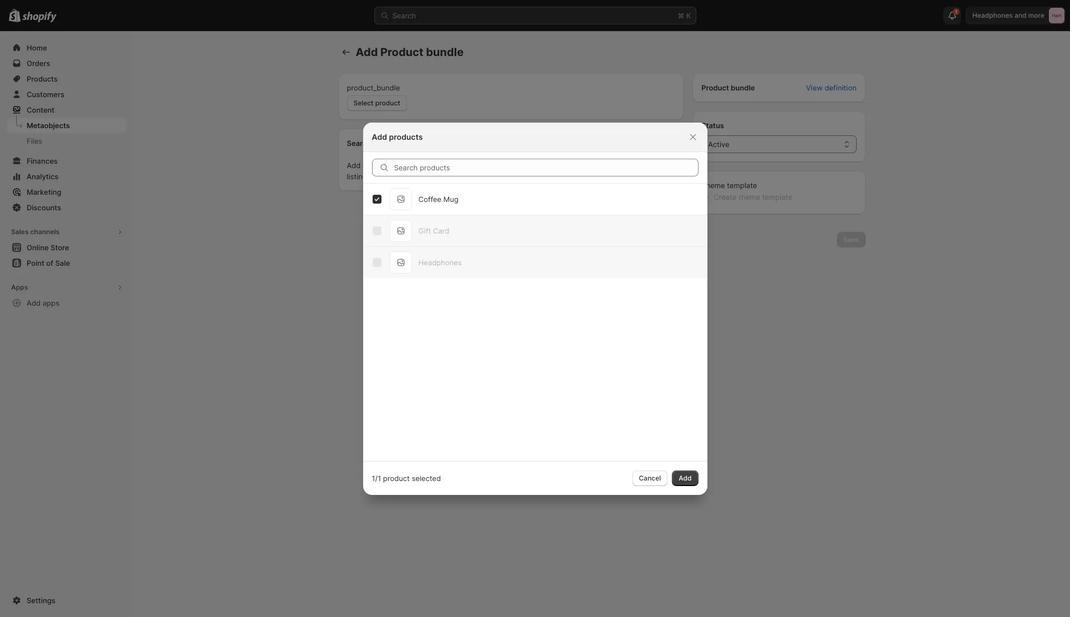 Task type: locate. For each thing, give the bounding box(es) containing it.
theme template
[[702, 181, 758, 190]]

add apps
[[27, 299, 60, 308]]

0 horizontal spatial search
[[347, 139, 371, 148]]

1 horizontal spatial search
[[393, 11, 416, 20]]

search engine listing
[[347, 139, 420, 148]]

select
[[354, 99, 374, 107]]

a
[[363, 161, 367, 170], [603, 161, 608, 170]]

product for 1/1
[[383, 474, 410, 483]]

search up "add product bundle"
[[393, 11, 416, 20]]

definition
[[825, 83, 857, 92]]

view definition
[[807, 83, 857, 92]]

product inside button
[[376, 99, 400, 107]]

product_bundle up select product
[[347, 83, 400, 92]]

add up select
[[356, 46, 378, 59]]

listing down 'search engine listing'
[[347, 172, 367, 181]]

add left the title
[[347, 161, 361, 170]]

1 a from the left
[[363, 161, 367, 170]]

0 vertical spatial product
[[376, 99, 400, 107]]

add button
[[673, 471, 699, 487]]

0 horizontal spatial bundle
[[426, 46, 464, 59]]

and
[[384, 161, 397, 170]]

1 vertical spatial listing
[[347, 172, 367, 181]]

selected
[[412, 474, 441, 483]]

appear
[[570, 161, 593, 170]]

1 vertical spatial product
[[702, 83, 730, 92]]

add for add apps
[[27, 299, 41, 308]]

to
[[439, 161, 446, 170]]

listing up description
[[399, 139, 420, 148]]

product_bundle inside add a title and description to see how this product_bundle might appear in a search engine listing
[[493, 161, 546, 170]]

content link
[[7, 102, 127, 118]]

listing
[[399, 139, 420, 148], [347, 172, 367, 181]]

0 vertical spatial search
[[393, 11, 416, 20]]

in
[[596, 161, 601, 170]]

1 horizontal spatial product_bundle
[[493, 161, 546, 170]]

add products
[[372, 132, 423, 141]]

shopify image
[[22, 12, 57, 23]]

1/1 product selected
[[372, 474, 441, 483]]

description
[[399, 161, 437, 170]]

sales
[[11, 228, 29, 236]]

1 vertical spatial bundle
[[731, 83, 755, 92]]

active
[[709, 140, 730, 149]]

0 vertical spatial product
[[381, 46, 424, 59]]

product
[[381, 46, 424, 59], [702, 83, 730, 92]]

1 vertical spatial product
[[383, 474, 410, 483]]

product
[[376, 99, 400, 107], [383, 474, 410, 483]]

product_bundle right the 'this'
[[493, 161, 546, 170]]

1/1
[[372, 474, 381, 483]]

engine right search
[[635, 161, 658, 170]]

home link
[[7, 40, 127, 56]]

k
[[687, 11, 692, 20]]

search for search
[[393, 11, 416, 20]]

add inside add a title and description to see how this product_bundle might appear in a search engine listing
[[347, 161, 361, 170]]

1 vertical spatial engine
[[635, 161, 658, 170]]

engine
[[373, 139, 397, 148], [635, 161, 658, 170]]

1 horizontal spatial listing
[[399, 139, 420, 148]]

search up the title
[[347, 139, 371, 148]]

product_bundle
[[347, 83, 400, 92], [493, 161, 546, 170]]

1 vertical spatial product_bundle
[[493, 161, 546, 170]]

0 horizontal spatial a
[[363, 161, 367, 170]]

product inside dialog
[[383, 474, 410, 483]]

cancel button
[[633, 471, 668, 487]]

0 vertical spatial engine
[[373, 139, 397, 148]]

search
[[393, 11, 416, 20], [347, 139, 371, 148]]

products
[[389, 132, 423, 141]]

a left the title
[[363, 161, 367, 170]]

learn
[[546, 268, 566, 278]]

0 horizontal spatial listing
[[347, 172, 367, 181]]

cancel
[[639, 474, 661, 483]]

engine up and
[[373, 139, 397, 148]]

listing inside add a title and description to see how this product_bundle might appear in a search engine listing
[[347, 172, 367, 181]]

status
[[702, 121, 725, 130]]

sales channels
[[11, 228, 60, 236]]

bundle
[[426, 46, 464, 59], [731, 83, 755, 92]]

add products dialog
[[0, 123, 1071, 495]]

1 horizontal spatial a
[[603, 161, 608, 170]]

0 horizontal spatial product
[[381, 46, 424, 59]]

add
[[356, 46, 378, 59], [372, 132, 387, 141], [347, 161, 361, 170], [27, 299, 41, 308], [679, 474, 692, 483]]

add left apps
[[27, 299, 41, 308]]

0 vertical spatial bundle
[[426, 46, 464, 59]]

1 horizontal spatial product
[[702, 83, 730, 92]]

product right 1/1
[[383, 474, 410, 483]]

search
[[610, 161, 633, 170]]

headphones
[[419, 258, 462, 267]]

add left the products
[[372, 132, 387, 141]]

apps
[[43, 299, 60, 308]]

product right select
[[376, 99, 400, 107]]

1 vertical spatial search
[[347, 139, 371, 148]]

home
[[27, 43, 47, 52]]

a right in
[[603, 161, 608, 170]]

1 horizontal spatial engine
[[635, 161, 658, 170]]

apps
[[11, 283, 28, 292]]

0 horizontal spatial product_bundle
[[347, 83, 400, 92]]

0 vertical spatial product_bundle
[[347, 83, 400, 92]]



Task type: vqa. For each thing, say whether or not it's contained in the screenshot.
7th 'row'
no



Task type: describe. For each thing, give the bounding box(es) containing it.
2 a from the left
[[603, 161, 608, 170]]

about
[[590, 268, 611, 278]]

view
[[807, 83, 823, 92]]

engine inside add a title and description to see how this product_bundle might appear in a search engine listing
[[635, 161, 658, 170]]

select product button
[[347, 96, 407, 111]]

Search products text field
[[394, 159, 699, 176]]

product bundle
[[702, 83, 755, 92]]

channels
[[30, 228, 60, 236]]

⌘ k
[[678, 11, 692, 20]]

title
[[369, 161, 382, 170]]

settings
[[27, 597, 55, 606]]

see
[[448, 161, 460, 170]]

sales channels button
[[7, 225, 127, 240]]

add for add products
[[372, 132, 387, 141]]

files link
[[7, 133, 127, 149]]

search for search engine listing
[[347, 139, 371, 148]]

⌘
[[678, 11, 685, 20]]

metaobjects
[[613, 268, 658, 278]]

content
[[27, 106, 55, 114]]

add product bundle
[[356, 46, 464, 59]]

add for add a title and description to see how this product_bundle might appear in a search engine listing
[[347, 161, 361, 170]]

add right cancel
[[679, 474, 692, 483]]

add a title and description to see how this product_bundle might appear in a search engine listing
[[347, 161, 658, 181]]

add for add product bundle
[[356, 46, 378, 59]]

metaobjects link
[[7, 118, 127, 133]]

coffee mug
[[419, 195, 459, 204]]

files
[[27, 137, 42, 146]]

might
[[548, 161, 568, 170]]

discounts link
[[7, 200, 127, 216]]

template
[[728, 181, 758, 190]]

1 horizontal spatial bundle
[[731, 83, 755, 92]]

learn more about metaobjects
[[546, 268, 658, 278]]

apps button
[[7, 280, 127, 296]]

settings link
[[7, 594, 127, 609]]

theme
[[702, 181, 726, 190]]

select product
[[354, 99, 400, 107]]

product for select
[[376, 99, 400, 107]]

discounts
[[27, 203, 61, 212]]

0 horizontal spatial engine
[[373, 139, 397, 148]]

add apps button
[[7, 296, 127, 311]]

how
[[462, 161, 477, 170]]

this
[[479, 161, 491, 170]]

card
[[433, 226, 450, 235]]

gift card
[[419, 226, 450, 235]]

view definition link
[[800, 80, 864, 96]]

metaobjects
[[27, 121, 70, 130]]

gift
[[419, 226, 431, 235]]

mug
[[444, 195, 459, 204]]

coffee
[[419, 195, 442, 204]]

more
[[569, 268, 587, 278]]

0 vertical spatial listing
[[399, 139, 420, 148]]



